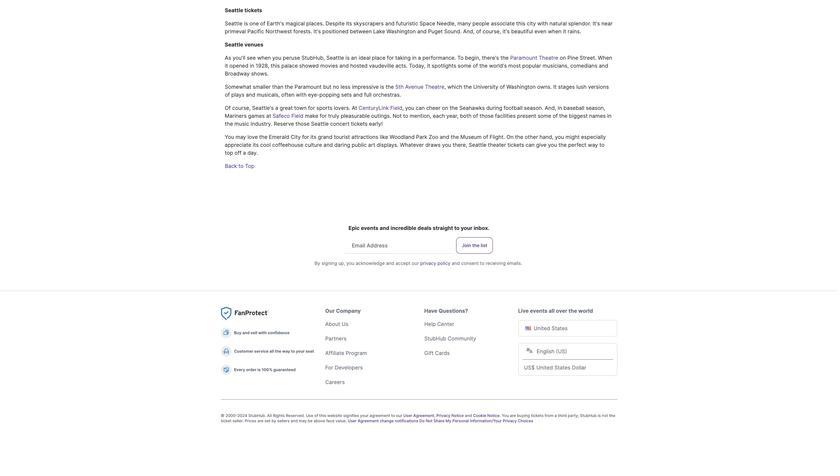 Task type: locate. For each thing, give the bounding box(es) containing it.
0 vertical spatial it's
[[593, 20, 600, 27]]

this inside seattle is one of earth's magical places. despite its skyscrapers and futuristic space needle, many people associate this city with natural splendor. it's near primeval pacific northwest forests. it's positioned between lake washington and puget sound. and, of course, it's beautiful even when it rains.
[[517, 20, 526, 27]]

0 vertical spatial its
[[346, 20, 352, 27]]

1 horizontal spatial user
[[404, 414, 413, 419]]

rains.
[[568, 28, 582, 35]]

tickets inside you may love the emerald city for its grand tourist attractions like woodland park zoo and the museum of flight. on the other hand, you might especially appreciate its cool coffeehouse culture and daring public art displays. whatever draws you there, seattle theater tickets can give you the perfect way to top off a day.
[[508, 142, 525, 148]]

place
[[372, 55, 386, 61]]

join the list
[[462, 243, 488, 249]]

0 horizontal spatial events
[[361, 225, 379, 232]]

, for 5th avenue theatre
[[445, 84, 446, 90]]

a right off
[[243, 150, 246, 156]]

help center
[[425, 321, 455, 328]]

0 horizontal spatial privacy
[[437, 414, 451, 419]]

privacy up share
[[437, 414, 451, 419]]

personal
[[453, 419, 469, 424]]

have
[[425, 308, 438, 315]]

its right despite
[[346, 20, 352, 27]]

the up cool on the top of page
[[259, 134, 268, 141]]

my
[[446, 419, 452, 424]]

agreement down © 2000-2024 stubhub. all rights reserved. use of this website signifies your agreement to our user agreement , privacy notice and cookie notice
[[358, 419, 379, 424]]

for up make
[[308, 105, 315, 111]]

our up notifications
[[396, 414, 403, 419]]

1 vertical spatial it's
[[314, 28, 321, 35]]

theatre up the musicians, at top
[[539, 55, 559, 61]]

2 horizontal spatial with
[[538, 20, 548, 27]]

notice up information/your
[[488, 414, 500, 419]]

safeco
[[273, 113, 290, 119]]

0 vertical spatial this
[[517, 20, 526, 27]]

0 horizontal spatial and,
[[464, 28, 475, 35]]

states down (us)
[[555, 365, 571, 372]]

third
[[558, 414, 567, 419]]

user agreement change notifications link
[[348, 419, 419, 424]]

is right order
[[258, 368, 261, 373]]

0 horizontal spatial it's
[[314, 28, 321, 35]]

affiliate program link
[[325, 350, 367, 357]]

movies
[[321, 62, 338, 69]]

set
[[265, 419, 271, 424]]

those down make
[[296, 121, 310, 127]]

in down see
[[250, 62, 254, 69]]

do not share my personal information/your privacy choices
[[420, 419, 534, 424]]

1 vertical spatial way
[[282, 349, 290, 354]]

about us link
[[325, 321, 349, 328]]

and down grand at the left of page
[[324, 142, 333, 148]]

our company
[[325, 308, 361, 315]]

are left the "buying"
[[510, 414, 516, 419]]

are down stubhub.
[[258, 419, 264, 424]]

accept
[[396, 261, 411, 266]]

can inside you may love the emerald city for its grand tourist attractions like woodland park zoo and the museum of flight. on the other hand, you might especially appreciate its cool coffeehouse culture and daring public art displays. whatever draws you there, seattle theater tickets can give you the perfect way to top off a day.
[[526, 142, 535, 148]]

some down to
[[458, 62, 472, 69]]

lake
[[373, 28, 385, 35]]

truly
[[328, 113, 340, 119]]

the inside join the list button
[[473, 243, 480, 249]]

tickets down on
[[508, 142, 525, 148]]

events
[[361, 225, 379, 232], [530, 308, 548, 315]]

1 horizontal spatial and,
[[545, 105, 557, 111]]

rights
[[273, 414, 285, 419]]

0 vertical spatial those
[[480, 113, 494, 119]]

for developers
[[325, 365, 363, 372]]

it's
[[503, 28, 510, 35]]

the inside '. you are buying tickets from a third party; stubhub is not the ticket seller. prices are set by sellers and may be above face value.'
[[610, 414, 616, 419]]

events for all
[[530, 308, 548, 315]]

1 horizontal spatial our
[[412, 261, 419, 266]]

you inside '. you are buying tickets from a third party; stubhub is not the ticket seller. prices are set by sellers and may be above face value.'
[[502, 414, 509, 419]]

events right live
[[530, 308, 548, 315]]

1 vertical spatial all
[[270, 349, 274, 354]]

and right plays
[[246, 92, 255, 98]]

, up make for truly pleasurable outings. not to mention, each year, both of those facilities present some of the biggest names in the music industry. reserve those seattle concert tickets early!
[[403, 105, 404, 111]]

2 horizontal spatial this
[[517, 20, 526, 27]]

way down especially
[[588, 142, 598, 148]]

may inside '. you are buying tickets from a third party; stubhub is not the ticket seller. prices are set by sellers and may be above face value.'
[[299, 419, 307, 424]]

order
[[246, 368, 257, 373]]

the up world's
[[501, 55, 509, 61]]

user agreement change notifications
[[348, 419, 419, 424]]

stubhub inside '. you are buying tickets from a third party; stubhub is not the ticket seller. prices are set by sellers and may be above face value.'
[[580, 414, 597, 419]]

0 vertical spatial on
[[560, 55, 566, 61]]

1 vertical spatial washington
[[507, 84, 536, 90]]

this right the 1928,
[[271, 62, 280, 69]]

the right not
[[610, 414, 616, 419]]

0 vertical spatial our
[[412, 261, 419, 266]]

, left 'which'
[[445, 84, 446, 90]]

cheer
[[427, 105, 441, 111]]

list
[[481, 243, 488, 249]]

and, down many
[[464, 28, 475, 35]]

of inside 'on pine street. when it opened in 1928, this palace showed movies and hosted vaudeville acts. today, it spotlights some of the world's most popular musicians, comedians and broadway shows.'
[[473, 62, 478, 69]]

1 horizontal spatial all
[[549, 308, 555, 315]]

.
[[500, 414, 501, 419]]

0 horizontal spatial ,
[[403, 105, 404, 111]]

Email Address email field
[[347, 238, 454, 254]]

despite
[[326, 20, 345, 27]]

washington down the most
[[507, 84, 536, 90]]

on inside , you can cheer on the seahawks during football season. and, in baseball season, mariners games at
[[442, 105, 449, 111]]

0 vertical spatial washington
[[387, 28, 416, 35]]

0 vertical spatial can
[[416, 105, 425, 111]]

there's
[[482, 55, 499, 61]]

field down "town"
[[292, 113, 304, 119]]

begin,
[[465, 55, 481, 61]]

1 vertical spatial events
[[530, 308, 548, 315]]

you up mention, at the top of the page
[[406, 105, 415, 111]]

for inside make for truly pleasurable outings. not to mention, each year, both of those facilities present some of the biggest names in the music industry. reserve those seattle concert tickets early!
[[320, 113, 327, 119]]

all right service on the bottom left
[[270, 349, 274, 354]]

music
[[235, 121, 249, 127]]

can up mention, at the top of the page
[[416, 105, 425, 111]]

0 horizontal spatial stubhub
[[425, 336, 447, 343]]

course, up mariners at the top left of the page
[[232, 105, 251, 111]]

it's left near
[[593, 20, 600, 27]]

to left top
[[239, 163, 244, 170]]

venues
[[245, 41, 264, 48]]

0 horizontal spatial can
[[416, 105, 425, 111]]

paramount up popular
[[511, 55, 538, 61]]

can inside , you can cheer on the seahawks during football season. and, in baseball season, mariners games at
[[416, 105, 425, 111]]

1 vertical spatial not
[[426, 419, 433, 424]]

you right .
[[502, 414, 509, 419]]

1 vertical spatial theatre
[[425, 84, 445, 90]]

ticket
[[221, 419, 232, 424]]

0 horizontal spatial way
[[282, 349, 290, 354]]

1 horizontal spatial way
[[588, 142, 598, 148]]

user up notifications
[[404, 414, 413, 419]]

back to top button
[[225, 162, 255, 170]]

present
[[518, 113, 537, 119]]

privacy left choices
[[503, 419, 517, 424]]

1 vertical spatial on
[[442, 105, 449, 111]]

it's down places. on the top left of the page
[[314, 28, 321, 35]]

when up the 1928,
[[257, 55, 271, 61]]

1 vertical spatial some
[[538, 113, 552, 119]]

0 horizontal spatial with
[[258, 331, 267, 336]]

and inside '. you are buying tickets from a third party; stubhub is not the ticket seller. prices are set by sellers and may be above face value.'
[[291, 419, 298, 424]]

0 horizontal spatial you
[[225, 134, 234, 141]]

2 horizontal spatial ,
[[445, 84, 446, 90]]

in left baseball
[[558, 105, 562, 111]]

0 vertical spatial united
[[534, 326, 551, 332]]

less
[[341, 84, 351, 90]]

2 horizontal spatial your
[[461, 225, 473, 232]]

facilities
[[496, 113, 516, 119]]

all
[[549, 308, 555, 315], [270, 349, 274, 354]]

and down the reserved.
[[291, 419, 298, 424]]

1 horizontal spatial paramount
[[511, 55, 538, 61]]

washington down futuristic at the left top of the page
[[387, 28, 416, 35]]

inbox.
[[474, 225, 490, 232]]

every
[[234, 368, 245, 373]]

0 horizontal spatial user
[[348, 419, 357, 424]]

popular
[[523, 62, 542, 69]]

to
[[458, 55, 464, 61]]

1 vertical spatial those
[[296, 121, 310, 127]]

when
[[598, 55, 613, 61]]

0 vertical spatial events
[[361, 225, 379, 232]]

this up above at the bottom left of page
[[319, 414, 327, 419]]

0 vertical spatial theatre
[[539, 55, 559, 61]]

1 vertical spatial this
[[271, 62, 280, 69]]

magical
[[286, 20, 305, 27]]

events right epic
[[361, 225, 379, 232]]

musicals,
[[257, 92, 280, 98]]

0 horizontal spatial those
[[296, 121, 310, 127]]

1 vertical spatial can
[[526, 142, 535, 148]]

1 vertical spatial and,
[[545, 105, 557, 111]]

lush
[[577, 84, 587, 90]]

0 horizontal spatial paramount
[[295, 84, 322, 90]]

its up culture
[[311, 134, 317, 141]]

especially
[[582, 134, 606, 141]]

all left "over"
[[549, 308, 555, 315]]

a inside '. you are buying tickets from a third party; stubhub is not the ticket seller. prices are set by sellers and may be above face value.'
[[555, 414, 557, 419]]

when inside seattle is one of earth's magical places. despite its skyscrapers and futuristic space needle, many people associate this city with natural splendor. it's near primeval pacific northwest forests. it's positioned between lake washington and puget sound. and, of course, it's beautiful even when it rains.
[[548, 28, 562, 35]]

of left flight. on the right of the page
[[484, 134, 489, 141]]

like
[[380, 134, 388, 141]]

0 horizontal spatial this
[[271, 62, 280, 69]]

center
[[438, 321, 455, 328]]

, you can cheer on the seahawks during football season. and, in baseball season, mariners games at
[[225, 105, 606, 119]]

seattle inside seattle is one of earth's magical places. despite its skyscrapers and futuristic space needle, many people associate this city with natural splendor. it's near primeval pacific northwest forests. it's positioned between lake washington and puget sound. and, of course, it's beautiful even when it rains.
[[225, 20, 243, 27]]

and left the accept
[[386, 261, 395, 266]]

woodland
[[390, 134, 415, 141]]

on up each
[[442, 105, 449, 111]]

today,
[[409, 62, 426, 69]]

share
[[434, 419, 445, 424]]

united down live events all over the world
[[534, 326, 551, 332]]

0 vertical spatial when
[[548, 28, 562, 35]]

1 vertical spatial our
[[396, 414, 403, 419]]

1 horizontal spatial stubhub
[[580, 414, 597, 419]]

in inside 'on pine street. when it opened in 1928, this palace showed movies and hosted vaudeville acts. today, it spotlights some of the world's most popular musicians, comedians and broadway shows.'
[[250, 62, 254, 69]]

seattle tickets
[[225, 7, 262, 14]]

plays
[[232, 92, 245, 98]]

you down hand,
[[548, 142, 557, 148]]

0 horizontal spatial notice
[[452, 414, 464, 419]]

is inside '. you are buying tickets from a third party; stubhub is not the ticket seller. prices are set by sellers and may be above face value.'
[[598, 414, 601, 419]]

, inside , you can cheer on the seahawks during football season. and, in baseball season, mariners games at
[[403, 105, 404, 111]]

1 horizontal spatial when
[[548, 28, 562, 35]]

1 horizontal spatial field
[[391, 105, 403, 111]]

with left eye-
[[296, 92, 307, 98]]

0 vertical spatial course,
[[483, 28, 501, 35]]

you left peruse at the left
[[273, 55, 282, 61]]

a right from
[[555, 414, 557, 419]]

,
[[445, 84, 446, 90], [403, 105, 404, 111], [435, 414, 436, 419]]

1 horizontal spatial its
[[311, 134, 317, 141]]

agreement up do
[[414, 414, 435, 419]]

northwest
[[266, 28, 292, 35]]

on left pine on the right top of page
[[560, 55, 566, 61]]

notifications
[[395, 419, 419, 424]]

of inside you may love the emerald city for its grand tourist attractions like woodland park zoo and the museum of flight. on the other hand, you might especially appreciate its cool coffeehouse culture and daring public art displays. whatever draws you there, seattle theater tickets can give you the perfect way to top off a day.
[[484, 134, 489, 141]]

epic events and incredible deals straight to your inbox.
[[349, 225, 490, 232]]

you'll
[[233, 55, 246, 61]]

industry.
[[251, 121, 272, 127]]

about
[[325, 321, 340, 328]]

1 vertical spatial privacy
[[503, 419, 517, 424]]

0 vertical spatial you
[[225, 134, 234, 141]]

, inside , which the university of washington owns. it stages lush versions of plays and musicals, often with eye-popping sets and full orchestras.
[[445, 84, 446, 90]]

of
[[225, 105, 231, 111]]

seattle inside you may love the emerald city for its grand tourist attractions like woodland park zoo and the museum of flight. on the other hand, you might especially appreciate its cool coffeehouse culture and daring public art displays. whatever draws you there, seattle theater tickets can give you the perfect way to top off a day.
[[469, 142, 487, 148]]

1 horizontal spatial events
[[530, 308, 548, 315]]

tickets down pleasurable at the top
[[351, 121, 368, 127]]

for
[[325, 365, 333, 372]]

field down orchestras. at the top left
[[391, 105, 403, 111]]

in inside make for truly pleasurable outings. not to mention, each year, both of those facilities present some of the biggest names in the music industry. reserve those seattle concert tickets early!
[[608, 113, 612, 119]]

forests.
[[294, 28, 312, 35]]

events for and
[[361, 225, 379, 232]]

emails.
[[507, 261, 523, 266]]

and, inside seattle is one of earth's magical places. despite its skyscrapers and futuristic space needle, many people associate this city with natural splendor. it's near primeval pacific northwest forests. it's positioned between lake washington and puget sound. and, of course, it's beautiful even when it rains.
[[464, 28, 475, 35]]

the up year,
[[450, 105, 458, 111]]

0 vertical spatial and,
[[464, 28, 475, 35]]

and
[[386, 20, 395, 27], [418, 28, 427, 35], [340, 62, 349, 69], [599, 62, 609, 69], [246, 92, 255, 98], [354, 92, 363, 98], [440, 134, 450, 141], [324, 142, 333, 148], [380, 225, 390, 232], [386, 261, 395, 266], [452, 261, 460, 266], [243, 331, 250, 336], [465, 414, 472, 419], [291, 419, 298, 424]]

of
[[260, 20, 266, 27], [476, 28, 482, 35], [473, 62, 478, 69], [500, 84, 505, 90], [225, 92, 230, 98], [473, 113, 478, 119], [553, 113, 558, 119], [484, 134, 489, 141], [315, 414, 318, 419]]

1 horizontal spatial notice
[[488, 414, 500, 419]]

field
[[391, 105, 403, 111], [292, 113, 304, 119]]

1 horizontal spatial with
[[296, 92, 307, 98]]

0 vertical spatial not
[[393, 113, 402, 119]]

2 vertical spatial ,
[[435, 414, 436, 419]]

to left mention, at the top of the page
[[403, 113, 409, 119]]

0 horizontal spatial not
[[393, 113, 402, 119]]

0 horizontal spatial its
[[253, 142, 259, 148]]

at
[[266, 113, 271, 119]]

1 vertical spatial user
[[348, 419, 357, 424]]

1 horizontal spatial course,
[[483, 28, 501, 35]]

this up beautiful
[[517, 20, 526, 27]]

for
[[387, 55, 394, 61], [308, 105, 315, 111], [320, 113, 327, 119], [302, 134, 309, 141]]

seat
[[306, 349, 314, 354]]

stages
[[559, 84, 575, 90]]

, up share
[[435, 414, 436, 419]]

peruse
[[283, 55, 300, 61]]

the up often
[[285, 84, 293, 90]]

1 vertical spatial its
[[311, 134, 317, 141]]

1 vertical spatial paramount
[[295, 84, 322, 90]]

1 vertical spatial with
[[296, 92, 307, 98]]

earth's
[[267, 20, 284, 27]]

1 horizontal spatial it
[[427, 62, 431, 69]]

all
[[267, 414, 272, 419]]

most
[[509, 62, 521, 69]]

0 vertical spatial are
[[510, 414, 516, 419]]

can down the other
[[526, 142, 535, 148]]

1 horizontal spatial your
[[360, 414, 369, 419]]

spotlights
[[432, 62, 457, 69]]

and, right season.
[[545, 105, 557, 111]]

of down people
[[476, 28, 482, 35]]

a up safeco
[[275, 105, 278, 111]]

culture
[[305, 142, 322, 148]]

2 horizontal spatial it
[[563, 28, 567, 35]]

it left rains.
[[563, 28, 567, 35]]

the left list
[[473, 243, 480, 249]]

may up the appreciate
[[236, 134, 246, 141]]

to
[[403, 113, 409, 119], [600, 142, 605, 148], [239, 163, 244, 170], [455, 225, 460, 232], [480, 261, 485, 266], [291, 349, 295, 354], [391, 414, 395, 419]]

this
[[517, 20, 526, 27], [271, 62, 280, 69], [319, 414, 327, 419]]

our right the accept
[[412, 261, 419, 266]]

us$ united states dollar
[[524, 365, 587, 372]]

1 horizontal spatial privacy
[[503, 419, 517, 424]]

stubhub up gift cards link
[[425, 336, 447, 343]]

1 horizontal spatial ,
[[435, 414, 436, 419]]

2 vertical spatial its
[[253, 142, 259, 148]]

and, inside , you can cheer on the seahawks during football season. and, in baseball season, mariners games at
[[545, 105, 557, 111]]

1 vertical spatial stubhub
[[580, 414, 597, 419]]

washington inside , which the university of washington owns. it stages lush versions of plays and musicals, often with eye-popping sets and full orchestras.
[[507, 84, 536, 90]]

to inside make for truly pleasurable outings. not to mention, each year, both of those facilities present some of the biggest names in the music industry. reserve those seattle concert tickets early!
[[403, 113, 409, 119]]

course,
[[483, 28, 501, 35], [232, 105, 251, 111]]

gift cards link
[[425, 350, 450, 357]]

is left not
[[598, 414, 601, 419]]

0 horizontal spatial your
[[296, 349, 305, 354]]

1 vertical spatial field
[[292, 113, 304, 119]]

ideal
[[359, 55, 371, 61]]

is inside seattle is one of earth's magical places. despite its skyscrapers and futuristic space needle, many people associate this city with natural splendor. it's near primeval pacific northwest forests. it's positioned between lake washington and puget sound. and, of course, it's beautiful even when it rains.
[[244, 20, 248, 27]]

value.
[[336, 419, 347, 424]]

0 vertical spatial states
[[552, 326, 568, 332]]

its up the day.
[[253, 142, 259, 148]]

the down might
[[559, 142, 567, 148]]

0 vertical spatial all
[[549, 308, 555, 315]]

1 horizontal spatial can
[[526, 142, 535, 148]]

full
[[364, 92, 372, 98]]

some inside 'on pine street. when it opened in 1928, this palace showed movies and hosted vaudeville acts. today, it spotlights some of the world's most popular musicians, comedians and broadway shows.'
[[458, 62, 472, 69]]

1 horizontal spatial on
[[560, 55, 566, 61]]

0 horizontal spatial it
[[225, 62, 228, 69]]

0 vertical spatial way
[[588, 142, 598, 148]]

0 vertical spatial paramount
[[511, 55, 538, 61]]



Task type: vqa. For each thing, say whether or not it's contained in the screenshot.
in within the THE , YOU CAN CHEER ON THE SEAHAWKS DURING FOOTBALL SEASON. AND, IN BASEBALL SEASON, MARINERS GAMES AT
yes



Task type: describe. For each thing, give the bounding box(es) containing it.
gift
[[425, 350, 434, 357]]

many
[[458, 20, 471, 27]]

the down baseball
[[560, 113, 568, 119]]

the up there,
[[451, 134, 459, 141]]

live events all over the world
[[519, 308, 593, 315]]

language_20x20 image
[[526, 348, 533, 355]]

on inside 'on pine street. when it opened in 1928, this palace showed movies and hosted vaudeville acts. today, it spotlights some of the world's most popular musicians, comedians and broadway shows.'
[[560, 55, 566, 61]]

great
[[280, 105, 293, 111]]

and up do not share my personal information/your privacy choices button
[[465, 414, 472, 419]]

a inside you may love the emerald city for its grand tourist attractions like woodland park zoo and the museum of flight. on the other hand, you might especially appreciate its cool coffeehouse culture and daring public art displays. whatever draws you there, seattle theater tickets can give you the perfect way to top off a day.
[[243, 150, 246, 156]]

and right policy
[[452, 261, 460, 266]]

of left plays
[[225, 92, 230, 98]]

futuristic
[[396, 20, 418, 27]]

needle,
[[437, 20, 456, 27]]

united states
[[534, 326, 568, 332]]

2 vertical spatial your
[[360, 414, 369, 419]]

the inside , which the university of washington owns. it stages lush versions of plays and musicals, often with eye-popping sets and full orchestras.
[[464, 84, 472, 90]]

with inside , which the university of washington owns. it stages lush versions of plays and musicals, often with eye-popping sets and full orchestras.
[[296, 92, 307, 98]]

sellers
[[277, 419, 290, 424]]

to right straight
[[455, 225, 460, 232]]

washington inside seattle is one of earth's magical places. despite its skyscrapers and futuristic space needle, many people associate this city with natural splendor. it's near primeval pacific northwest forests. it's positioned between lake washington and puget sound. and, of course, it's beautiful even when it rains.
[[387, 28, 416, 35]]

0 horizontal spatial course,
[[232, 105, 251, 111]]

cool
[[260, 142, 271, 148]]

its inside seattle is one of earth's magical places. despite its skyscrapers and futuristic space needle, many people associate this city with natural splendor. it's near primeval pacific northwest forests. it's positioned between lake washington and puget sound. and, of course, it's beautiful even when it rains.
[[346, 20, 352, 27]]

customer service all the way to your seat
[[234, 349, 314, 354]]

information/your
[[470, 419, 502, 424]]

is up orchestras. at the top left
[[380, 84, 384, 90]]

back
[[225, 163, 237, 170]]

off
[[235, 150, 242, 156]]

of down seahawks
[[473, 113, 478, 119]]

cookie notice link
[[473, 414, 500, 419]]

0 vertical spatial user
[[404, 414, 413, 419]]

the right "over"
[[569, 308, 578, 315]]

paramount theatre link
[[511, 55, 559, 61]]

and left the hosted
[[340, 62, 349, 69]]

seahawks
[[460, 105, 485, 111]]

a up 'today,'
[[418, 55, 421, 61]]

you may love the emerald city for its grand tourist attractions like woodland park zoo and the museum of flight. on the other hand, you might especially appreciate its cool coffeehouse culture and daring public art displays. whatever draws you there, seattle theater tickets can give you the perfect way to top off a day.
[[225, 134, 606, 156]]

privacy inside button
[[503, 419, 517, 424]]

not
[[602, 414, 609, 419]]

developers
[[335, 365, 363, 372]]

1 horizontal spatial it's
[[593, 20, 600, 27]]

seattle is one of earth's magical places. despite its skyscrapers and futuristic space needle, many people associate this city with natural splendor. it's near primeval pacific northwest forests. it's positioned between lake washington and puget sound. and, of course, it's beautiful even when it rains.
[[225, 20, 613, 35]]

of right university
[[500, 84, 505, 90]]

1 vertical spatial united
[[537, 365, 553, 372]]

pacific
[[248, 28, 264, 35]]

you left there,
[[442, 142, 452, 148]]

this inside 'on pine street. when it opened in 1928, this palace showed movies and hosted vaudeville acts. today, it spotlights some of the world's most popular musicians, comedians and broadway shows.'
[[271, 62, 280, 69]]

museum
[[461, 134, 482, 141]]

2000-
[[226, 414, 238, 419]]

daring
[[335, 142, 350, 148]]

orchestras.
[[373, 92, 401, 98]]

and down space
[[418, 28, 427, 35]]

dollar
[[572, 365, 587, 372]]

popping
[[320, 92, 340, 98]]

the right service on the bottom left
[[275, 349, 282, 354]]

mariners
[[225, 113, 247, 119]]

seattle venues
[[225, 41, 264, 48]]

university
[[474, 84, 499, 90]]

of right one
[[260, 20, 266, 27]]

to left "seat"
[[291, 349, 295, 354]]

season.
[[524, 105, 544, 111]]

1 notice from the left
[[452, 414, 464, 419]]

user agreement link
[[404, 414, 435, 419]]

other
[[525, 134, 538, 141]]

and left sell
[[243, 331, 250, 336]]

showed
[[300, 62, 319, 69]]

safeco field
[[273, 113, 304, 119]]

sports
[[317, 105, 333, 111]]

1 horizontal spatial are
[[510, 414, 516, 419]]

may inside you may love the emerald city for its grand tourist attractions like woodland park zoo and the museum of flight. on the other hand, you might especially appreciate its cool coffeehouse culture and daring public art displays. whatever draws you there, seattle theater tickets can give you the perfect way to top off a day.
[[236, 134, 246, 141]]

0 vertical spatial privacy
[[437, 414, 451, 419]]

all for over
[[549, 308, 555, 315]]

united states button
[[519, 321, 618, 344]]

cookie
[[473, 414, 487, 419]]

states inside button
[[552, 326, 568, 332]]

back to top
[[225, 163, 255, 170]]

for inside you may love the emerald city for its grand tourist attractions like woodland park zoo and the museum of flight. on the other hand, you might especially appreciate its cool coffeehouse culture and daring public art displays. whatever draws you there, seattle theater tickets can give you the perfect way to top off a day.
[[302, 134, 309, 141]]

united inside button
[[534, 326, 551, 332]]

2024
[[238, 414, 247, 419]]

to inside button
[[239, 163, 244, 170]]

0 horizontal spatial agreement
[[358, 419, 379, 424]]

acknowledge
[[356, 261, 385, 266]]

1 horizontal spatial those
[[480, 113, 494, 119]]

0 vertical spatial stubhub
[[425, 336, 447, 343]]

make
[[305, 113, 319, 119]]

seattle's
[[252, 105, 274, 111]]

you right up,
[[347, 261, 355, 266]]

reserved.
[[286, 414, 305, 419]]

grand
[[318, 134, 333, 141]]

over
[[556, 308, 568, 315]]

outings.
[[372, 113, 391, 119]]

all for the
[[270, 349, 274, 354]]

signing
[[322, 261, 337, 266]]

and down when at the top right of page
[[599, 62, 609, 69]]

taking
[[396, 55, 411, 61]]

pine
[[568, 55, 579, 61]]

us
[[342, 321, 349, 328]]

do
[[420, 419, 425, 424]]

positioned
[[323, 28, 349, 35]]

live
[[519, 308, 529, 315]]

and left futuristic at the left top of the page
[[386, 20, 395, 27]]

year,
[[447, 113, 459, 119]]

1928,
[[256, 62, 269, 69]]

do not share my personal information/your privacy choices button
[[419, 419, 534, 424]]

the inside 'on pine street. when it opened in 1928, this palace showed movies and hosted vaudeville acts. today, it spotlights some of the world's most popular musicians, comedians and broadway shows.'
[[480, 62, 488, 69]]

the down mariners at the top left of the page
[[225, 121, 233, 127]]

seattle inside make for truly pleasurable outings. not to mention, each year, both of those facilities present some of the biggest names in the music industry. reserve those seattle concert tickets early!
[[311, 121, 329, 127]]

1 vertical spatial when
[[257, 55, 271, 61]]

to inside you may love the emerald city for its grand tourist attractions like woodland park zoo and the museum of flight. on the other hand, you might especially appreciate its cool coffeehouse culture and daring public art displays. whatever draws you there, seattle theater tickets can give you the perfect way to top off a day.
[[600, 142, 605, 148]]

in inside , you can cheer on the seahawks during football season. and, in baseball season, mariners games at
[[558, 105, 562, 111]]

course, inside seattle is one of earth's magical places. despite its skyscrapers and futuristic space needle, many people associate this city with natural splendor. it's near primeval pacific northwest forests. it's positioned between lake washington and puget sound. and, of course, it's beautiful even when it rains.
[[483, 28, 501, 35]]

our
[[325, 308, 335, 315]]

in up 'today,'
[[412, 55, 417, 61]]

community
[[448, 336, 477, 343]]

but
[[323, 84, 332, 90]]

with inside seattle is one of earth's magical places. despite its skyscrapers and futuristic space needle, many people associate this city with natural splendor. it's near primeval pacific northwest forests. it's positioned between lake washington and puget sound. and, of course, it's beautiful even when it rains.
[[538, 20, 548, 27]]

day.
[[248, 150, 258, 156]]

the right on
[[515, 134, 524, 141]]

0 vertical spatial agreement
[[414, 414, 435, 419]]

season,
[[586, 105, 606, 111]]

you right hand,
[[555, 134, 565, 141]]

prices
[[245, 419, 257, 424]]

for right place
[[387, 55, 394, 61]]

tickets up one
[[245, 7, 262, 14]]

it inside seattle is one of earth's magical places. despite its skyscrapers and futuristic space needle, many people associate this city with natural splendor. it's near primeval pacific northwest forests. it's positioned between lake washington and puget sound. and, of course, it's beautiful even when it rains.
[[563, 28, 567, 35]]

both
[[460, 113, 472, 119]]

0 vertical spatial your
[[461, 225, 473, 232]]

some inside make for truly pleasurable outings. not to mention, each year, both of those facilities present some of the biggest names in the music industry. reserve those seattle concert tickets early!
[[538, 113, 552, 119]]

not inside make for truly pleasurable outings. not to mention, each year, both of those facilities present some of the biggest names in the music industry. reserve those seattle concert tickets early!
[[393, 113, 402, 119]]

there,
[[453, 142, 468, 148]]

website
[[328, 414, 342, 419]]

way inside you may love the emerald city for its grand tourist attractions like woodland park zoo and the museum of flight. on the other hand, you might especially appreciate its cool coffeehouse culture and daring public art displays. whatever draws you there, seattle theater tickets can give you the perfect way to top off a day.
[[588, 142, 598, 148]]

city
[[527, 20, 536, 27]]

partners link
[[325, 336, 347, 343]]

even
[[535, 28, 547, 35]]

you inside you may love the emerald city for its grand tourist attractions like woodland park zoo and the museum of flight. on the other hand, you might especially appreciate its cool coffeehouse culture and daring public art displays. whatever draws you there, seattle theater tickets can give you the perfect way to top off a day.
[[225, 134, 234, 141]]

0 horizontal spatial field
[[292, 113, 304, 119]]

1 vertical spatial your
[[296, 349, 305, 354]]

by
[[315, 261, 320, 266]]

and left incredible
[[380, 225, 390, 232]]

is left an
[[346, 55, 350, 61]]

not inside button
[[426, 419, 433, 424]]

tickets inside '. you are buying tickets from a third party; stubhub is not the ticket seller. prices are set by sellers and may be above face value.'
[[531, 414, 544, 419]]

the up orchestras. at the top left
[[386, 84, 394, 90]]

about us
[[325, 321, 349, 328]]

2 notice from the left
[[488, 414, 500, 419]]

biggest
[[569, 113, 588, 119]]

, for centurylink field
[[403, 105, 404, 111]]

2 vertical spatial with
[[258, 331, 267, 336]]

2 vertical spatial this
[[319, 414, 327, 419]]

and right zoo
[[440, 134, 450, 141]]

seller.
[[233, 419, 244, 424]]

of up above at the bottom left of page
[[315, 414, 318, 419]]

somewhat
[[225, 84, 252, 90]]

1 vertical spatial states
[[555, 365, 571, 372]]

football
[[504, 105, 523, 111]]

english
[[537, 349, 555, 355]]

art
[[368, 142, 376, 148]]

fan protect gurantee image
[[221, 307, 269, 321]]

0 horizontal spatial theatre
[[425, 84, 445, 90]]

whatever
[[400, 142, 424, 148]]

to right consent
[[480, 261, 485, 266]]

and left full
[[354, 92, 363, 98]]

tourist
[[334, 134, 350, 141]]

you inside , you can cheer on the seahawks during football season. and, in baseball season, mariners games at
[[406, 105, 415, 111]]

0 horizontal spatial are
[[258, 419, 264, 424]]

the inside , you can cheer on the seahawks during football season. and, in baseball season, mariners games at
[[450, 105, 458, 111]]

to up change at the bottom of page
[[391, 414, 395, 419]]

of up hand,
[[553, 113, 558, 119]]

choices
[[518, 419, 534, 424]]

city
[[291, 134, 301, 141]]

smaller
[[253, 84, 271, 90]]

performance.
[[423, 55, 456, 61]]

tickets inside make for truly pleasurable outings. not to mention, each year, both of those facilities present some of the biggest names in the music industry. reserve those seattle concert tickets early!
[[351, 121, 368, 127]]



